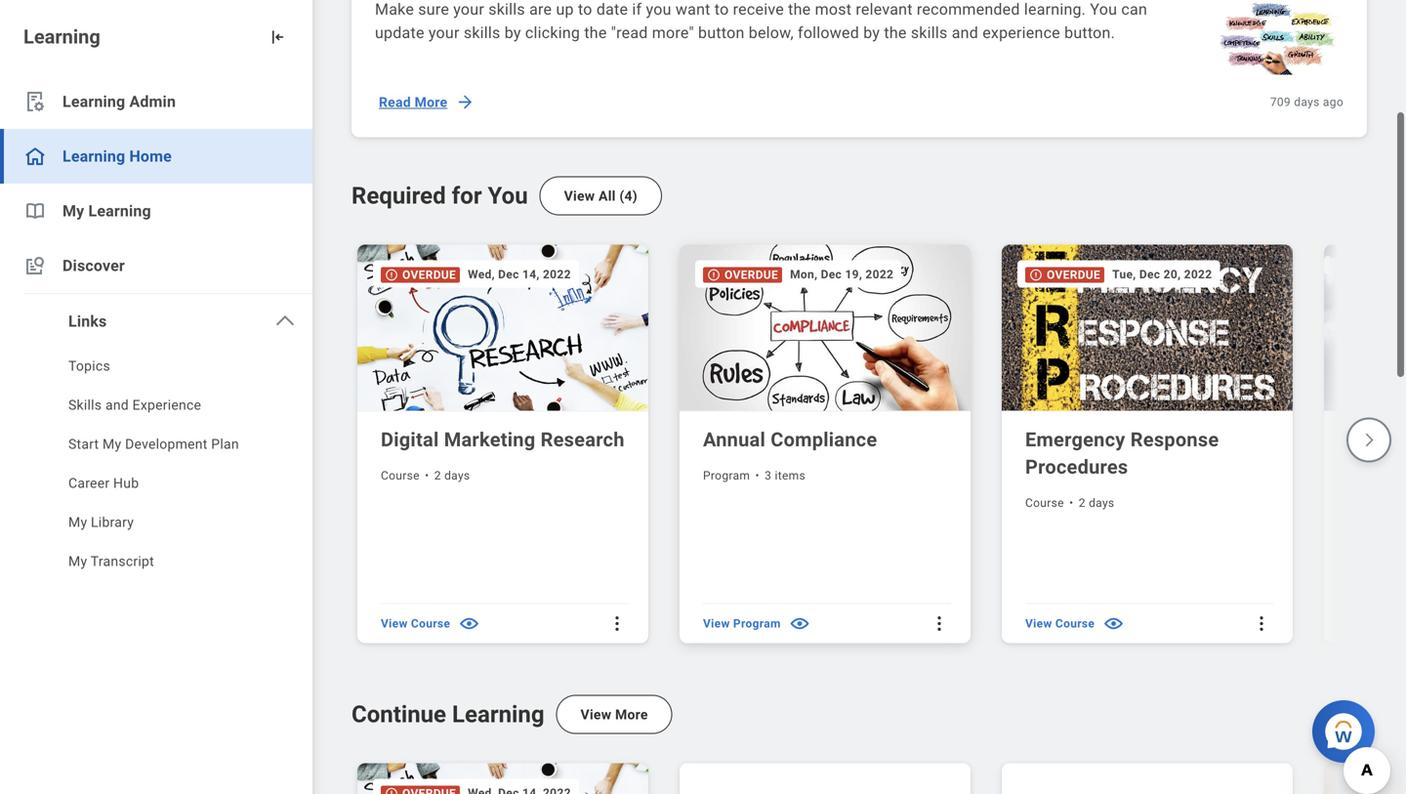 Task type: describe. For each thing, give the bounding box(es) containing it.
procedures
[[1026, 456, 1129, 478]]

button
[[698, 23, 745, 42]]

1 to from the left
[[578, 0, 593, 19]]

overdue for emergency
[[1047, 268, 1101, 282]]

0 horizontal spatial the
[[584, 23, 607, 42]]

19,
[[845, 268, 863, 281]]

experience
[[132, 397, 201, 413]]

1 vertical spatial program
[[733, 617, 781, 630]]

digital marketing research image for exclamation circle icon under continue
[[357, 763, 652, 794]]

2 horizontal spatial the
[[884, 23, 907, 42]]

library
[[91, 514, 134, 530]]

my learning
[[63, 202, 151, 220]]

2022 for compliance
[[866, 268, 894, 281]]

dec for compliance
[[821, 268, 842, 281]]

button.
[[1065, 23, 1115, 42]]

discover
[[63, 256, 125, 275]]

learning admin
[[63, 92, 176, 111]]

can
[[1122, 0, 1148, 19]]

links button
[[0, 294, 313, 349]]

for
[[452, 182, 482, 210]]

0 vertical spatial program
[[703, 469, 750, 482]]

continue learning
[[352, 700, 545, 728]]

most
[[815, 0, 852, 19]]

chevron up image
[[273, 310, 297, 333]]

workpl
[[1348, 428, 1406, 478]]

sure
[[418, 0, 449, 19]]

view all (4) button
[[540, 176, 662, 215]]

are
[[529, 0, 552, 19]]

skills down recommended
[[911, 23, 948, 42]]

and inside make sure your skills are up to date if you want to receive the most relevant recommended learning. you can update your skills by clicking the "read more" button below, followed by the skills and experience button.
[[952, 23, 979, 42]]

recommended
[[917, 0, 1020, 19]]

mon, dec 19, 2022
[[790, 268, 894, 281]]

"read
[[611, 23, 648, 42]]

view for digital marketing research
[[381, 617, 408, 630]]

digital marketing research
[[381, 428, 625, 451]]

learning admin link
[[0, 74, 313, 129]]

date
[[597, 0, 628, 19]]

all
[[599, 188, 616, 204]]

annual compliance
[[703, 428, 877, 451]]

2 horizontal spatial days
[[1294, 95, 1320, 109]]

arrow right image
[[455, 92, 475, 112]]

links
[[68, 312, 107, 331]]

3 items
[[765, 469, 806, 482]]

chevron right image
[[1361, 431, 1378, 449]]

research
[[541, 428, 625, 451]]

list containing learning admin
[[0, 74, 313, 583]]

2 days for digital
[[434, 469, 470, 482]]

dec for response
[[1140, 268, 1161, 281]]

my library link
[[0, 505, 313, 544]]

2 by from the left
[[864, 23, 880, 42]]

2 for emergency
[[1079, 496, 1086, 510]]

my learning link
[[0, 184, 313, 238]]

learning home link
[[0, 129, 313, 184]]

skills g1d7b27a60_1920.jpg image
[[1211, 0, 1344, 75]]

below,
[[749, 23, 794, 42]]

topics
[[68, 358, 110, 374]]

digital marketing research image for exclamation circle icon associated with digital marketing research
[[357, 245, 652, 412]]

view all (4)
[[564, 188, 638, 204]]

digital marketing research link
[[381, 426, 629, 454]]

exclamation circle image down continue
[[385, 787, 398, 794]]

14,
[[523, 268, 540, 281]]

0 vertical spatial your
[[453, 0, 484, 19]]

view inside button
[[581, 706, 612, 723]]

2 to from the left
[[715, 0, 729, 19]]

up
[[556, 0, 574, 19]]

start
[[68, 436, 99, 452]]

1 by from the left
[[505, 23, 521, 42]]

my for my learning
[[63, 202, 84, 220]]

admin
[[129, 92, 176, 111]]

required for you
[[352, 182, 528, 210]]

my transcript
[[68, 553, 154, 569]]

required
[[352, 182, 446, 210]]

exclamation circle image for annual compliance
[[707, 268, 721, 282]]

start my development plan link
[[0, 427, 313, 466]]

709
[[1271, 95, 1291, 109]]

visible image
[[458, 612, 481, 635]]

if
[[632, 0, 642, 19]]

make sure your skills are up to date if you want to receive the most relevant recommended learning. you can update your skills by clicking the "read more" button below, followed by the skills and experience button.
[[375, 0, 1148, 42]]

items
[[775, 469, 806, 482]]

home
[[129, 147, 172, 166]]

learning inside 'link'
[[88, 202, 151, 220]]

view for annual compliance
[[703, 617, 730, 630]]

emergency response procedures image
[[1002, 245, 1297, 412]]

book open image
[[23, 199, 47, 223]]

view program
[[703, 617, 781, 630]]

learning home
[[63, 147, 172, 166]]

1 vertical spatial your
[[429, 23, 460, 42]]

digital
[[381, 428, 439, 451]]

workpl link
[[1348, 426, 1406, 481]]

skills
[[68, 397, 102, 413]]

view more button
[[556, 695, 673, 734]]

exclamation circle image for digital marketing research
[[385, 268, 398, 282]]

emergency response procedures
[[1026, 428, 1219, 478]]

and inside list
[[105, 397, 129, 413]]

topics link
[[0, 349, 313, 388]]

read more button
[[367, 83, 483, 122]]

development
[[125, 436, 208, 452]]

followed
[[798, 23, 860, 42]]

list containing topics
[[0, 349, 313, 583]]

(4)
[[620, 188, 638, 204]]

start my development plan
[[68, 436, 239, 452]]

skills left are
[[489, 0, 525, 19]]

view course for emergency response procedures
[[1026, 617, 1095, 630]]

my for my library
[[68, 514, 87, 530]]

visible image for compliance
[[789, 612, 811, 635]]

view for emergency response procedures
[[1026, 617, 1053, 630]]

days for emergency response procedures
[[1089, 496, 1115, 510]]

home image
[[23, 145, 47, 168]]

acting decisively image
[[1002, 763, 1297, 794]]

career
[[68, 475, 110, 491]]



Task type: locate. For each thing, give the bounding box(es) containing it.
0 horizontal spatial and
[[105, 397, 129, 413]]

2 dec from the left
[[821, 268, 842, 281]]

my library
[[68, 514, 134, 530]]

0 vertical spatial 2
[[434, 469, 441, 482]]

1 vertical spatial 2
[[1079, 496, 1086, 510]]

0 horizontal spatial 2022
[[543, 268, 571, 281]]

the down date
[[584, 23, 607, 42]]

1 horizontal spatial overdue
[[725, 268, 779, 282]]

skills and experience link
[[0, 388, 313, 427]]

0 vertical spatial and
[[952, 23, 979, 42]]

update
[[375, 23, 425, 42]]

0 vertical spatial days
[[1294, 95, 1320, 109]]

2 horizontal spatial dec
[[1140, 268, 1161, 281]]

clicking
[[525, 23, 580, 42]]

visible image for response
[[1103, 612, 1125, 635]]

1 view course from the left
[[381, 617, 450, 630]]

learning
[[23, 25, 100, 48], [63, 92, 125, 111], [63, 147, 125, 166], [88, 202, 151, 220], [452, 700, 545, 728]]

to
[[578, 0, 593, 19], [715, 0, 729, 19]]

you up button.
[[1090, 0, 1118, 19]]

tue,
[[1113, 268, 1136, 281]]

0 horizontal spatial by
[[505, 23, 521, 42]]

my right book open icon
[[63, 202, 84, 220]]

3
[[765, 469, 772, 482]]

digital marketing research image inside list
[[357, 245, 652, 412]]

1 horizontal spatial the
[[788, 0, 811, 19]]

my right start
[[103, 436, 121, 452]]

my
[[63, 202, 84, 220], [103, 436, 121, 452], [68, 514, 87, 530], [68, 553, 87, 569]]

709 days ago
[[1271, 95, 1344, 109]]

1 visible image from the left
[[789, 612, 811, 635]]

my transcript link
[[0, 544, 313, 583]]

2 visible image from the left
[[1103, 612, 1125, 635]]

you right for
[[488, 182, 528, 210]]

my left transcript
[[68, 553, 87, 569]]

more"
[[652, 23, 694, 42]]

1 related actions vertical image from the left
[[930, 614, 949, 633]]

2022 right 14,
[[543, 268, 571, 281]]

dec left 14,
[[498, 268, 519, 281]]

2
[[434, 469, 441, 482], [1079, 496, 1086, 510]]

2022
[[543, 268, 571, 281], [866, 268, 894, 281], [1184, 268, 1213, 281]]

experience
[[983, 23, 1061, 42]]

mon,
[[790, 268, 818, 281]]

2 days for emergency
[[1079, 496, 1115, 510]]

related actions vertical image for emergency response procedures
[[1252, 614, 1272, 633]]

exclamation circle image
[[1029, 268, 1043, 282]]

annual compliance image
[[680, 245, 975, 412]]

by
[[505, 23, 521, 42], [864, 23, 880, 42]]

view inside button
[[564, 188, 595, 204]]

learning down "learning home"
[[88, 202, 151, 220]]

1 vertical spatial 2 days
[[1079, 496, 1115, 510]]

and right skills
[[105, 397, 129, 413]]

0 horizontal spatial to
[[578, 0, 593, 19]]

overdue
[[402, 268, 456, 282], [725, 268, 779, 282], [1047, 268, 1101, 282]]

learning up my learning
[[63, 147, 125, 166]]

1 vertical spatial you
[[488, 182, 528, 210]]

tue, dec 20, 2022
[[1113, 268, 1213, 281]]

emergency response procedures link
[[1026, 426, 1274, 481]]

exclamation circle image left mon,
[[707, 268, 721, 282]]

0 vertical spatial digital marketing research image
[[357, 245, 652, 412]]

hub
[[113, 475, 139, 491]]

2022 for marketing
[[543, 268, 571, 281]]

1 horizontal spatial by
[[864, 23, 880, 42]]

dec for marketing
[[498, 268, 519, 281]]

1 vertical spatial digital marketing research image
[[357, 763, 652, 794]]

workplace harassment & discrimination image
[[1324, 245, 1406, 412]]

transformation import image
[[268, 27, 287, 47]]

the
[[788, 0, 811, 19], [584, 23, 607, 42], [884, 23, 907, 42]]

more down related actions vertical image
[[615, 706, 648, 723]]

read
[[379, 94, 411, 110]]

overdue left mon,
[[725, 268, 779, 282]]

2022 right 20,
[[1184, 268, 1213, 281]]

0 horizontal spatial related actions vertical image
[[930, 614, 949, 633]]

0 vertical spatial more
[[415, 94, 448, 110]]

2022 right "19,"
[[866, 268, 894, 281]]

exclamation circle image down required
[[385, 268, 398, 282]]

0 vertical spatial 2 days
[[434, 469, 470, 482]]

1 vertical spatial days
[[444, 469, 470, 482]]

1 horizontal spatial 2
[[1079, 496, 1086, 510]]

skills left clicking at the top left of page
[[464, 23, 501, 42]]

view more
[[581, 706, 648, 723]]

0 horizontal spatial more
[[415, 94, 448, 110]]

learning for learning home
[[63, 147, 125, 166]]

overdue for digital
[[402, 268, 456, 282]]

related actions vertical image
[[930, 614, 949, 633], [1252, 614, 1272, 633]]

receive
[[733, 0, 784, 19]]

dec left "19,"
[[821, 268, 842, 281]]

wed, dec 14, 2022
[[468, 268, 571, 281]]

learning for learning
[[23, 25, 100, 48]]

ago
[[1323, 95, 1344, 109]]

learning left admin
[[63, 92, 125, 111]]

course
[[381, 469, 420, 482], [1026, 496, 1064, 510], [411, 617, 450, 630], [1056, 617, 1095, 630]]

2 days down marketing on the left of page
[[434, 469, 470, 482]]

you
[[646, 0, 672, 19]]

days
[[1294, 95, 1320, 109], [444, 469, 470, 482], [1089, 496, 1115, 510]]

more
[[415, 94, 448, 110], [615, 706, 648, 723]]

annual
[[703, 428, 766, 451]]

achieving customer-centric design with user personas image
[[680, 763, 975, 794]]

0 horizontal spatial overdue
[[402, 268, 456, 282]]

3 dec from the left
[[1140, 268, 1161, 281]]

more for view more
[[615, 706, 648, 723]]

days for digital marketing research
[[444, 469, 470, 482]]

overdue right exclamation circle image
[[1047, 268, 1101, 282]]

0 horizontal spatial 2
[[434, 469, 441, 482]]

2 digital marketing research image from the top
[[357, 763, 652, 794]]

discover link
[[0, 238, 313, 293]]

and
[[952, 23, 979, 42], [105, 397, 129, 413]]

3 overdue from the left
[[1047, 268, 1101, 282]]

1 horizontal spatial visible image
[[1103, 612, 1125, 635]]

wed,
[[468, 268, 495, 281]]

days down marketing on the left of page
[[444, 469, 470, 482]]

1 horizontal spatial view course
[[1026, 617, 1095, 630]]

more left arrow right image
[[415, 94, 448, 110]]

3 2022 from the left
[[1184, 268, 1213, 281]]

more for read more
[[415, 94, 448, 110]]

2 overdue from the left
[[725, 268, 779, 282]]

more inside button
[[415, 94, 448, 110]]

to up button
[[715, 0, 729, 19]]

continue
[[352, 700, 446, 728]]

career hub
[[68, 475, 139, 491]]

relevant
[[856, 0, 913, 19]]

2 down 'procedures'
[[1079, 496, 1086, 510]]

program
[[703, 469, 750, 482], [733, 617, 781, 630]]

1 horizontal spatial days
[[1089, 496, 1115, 510]]

overdue left wed,
[[402, 268, 456, 282]]

compliance
[[771, 428, 877, 451]]

view course for digital marketing research
[[381, 617, 450, 630]]

my inside 'link'
[[63, 202, 84, 220]]

learning for learning admin
[[63, 92, 125, 111]]

20,
[[1164, 268, 1181, 281]]

visible image
[[789, 612, 811, 635], [1103, 612, 1125, 635]]

to right the up
[[578, 0, 593, 19]]

2 horizontal spatial overdue
[[1047, 268, 1101, 282]]

2 vertical spatial days
[[1089, 496, 1115, 510]]

skills
[[489, 0, 525, 19], [464, 23, 501, 42], [911, 23, 948, 42]]

list
[[0, 74, 313, 583], [352, 239, 1406, 648], [0, 349, 313, 583], [352, 757, 1406, 794]]

days down 'procedures'
[[1089, 496, 1115, 510]]

digital marketing image
[[1324, 763, 1406, 794]]

0 horizontal spatial 2 days
[[434, 469, 470, 482]]

by down relevant at the right top of page
[[864, 23, 880, 42]]

make
[[375, 0, 414, 19]]

1 horizontal spatial dec
[[821, 268, 842, 281]]

2022 for response
[[1184, 268, 1213, 281]]

1 horizontal spatial 2022
[[866, 268, 894, 281]]

related actions vertical image for annual compliance
[[930, 614, 949, 633]]

1 vertical spatial more
[[615, 706, 648, 723]]

related actions vertical image
[[608, 614, 627, 633]]

the down relevant at the right top of page
[[884, 23, 907, 42]]

1 horizontal spatial more
[[615, 706, 648, 723]]

1 horizontal spatial 2 days
[[1079, 496, 1115, 510]]

transcript
[[91, 553, 154, 569]]

learning up report parameter image
[[23, 25, 100, 48]]

0 vertical spatial you
[[1090, 0, 1118, 19]]

2 view course from the left
[[1026, 617, 1095, 630]]

your down sure
[[429, 23, 460, 42]]

1 2022 from the left
[[543, 268, 571, 281]]

digital marketing research image
[[357, 245, 652, 412], [357, 763, 652, 794]]

career hub link
[[0, 466, 313, 505]]

learning down visible image
[[452, 700, 545, 728]]

exclamation circle image
[[385, 268, 398, 282], [707, 268, 721, 282], [385, 787, 398, 794]]

my left library
[[68, 514, 87, 530]]

0 horizontal spatial days
[[444, 469, 470, 482]]

1 horizontal spatial to
[[715, 0, 729, 19]]

1 vertical spatial and
[[105, 397, 129, 413]]

response
[[1131, 428, 1219, 451]]

1 horizontal spatial and
[[952, 23, 979, 42]]

read more
[[379, 94, 448, 110]]

marketing
[[444, 428, 536, 451]]

plan
[[211, 436, 239, 452]]

2 for digital
[[434, 469, 441, 482]]

1 overdue from the left
[[402, 268, 456, 282]]

days left ago
[[1294, 95, 1320, 109]]

my for my transcript
[[68, 553, 87, 569]]

1 horizontal spatial related actions vertical image
[[1252, 614, 1272, 633]]

dec
[[498, 268, 519, 281], [821, 268, 842, 281], [1140, 268, 1161, 281]]

your right sure
[[453, 0, 484, 19]]

1 horizontal spatial you
[[1090, 0, 1118, 19]]

2 down digital
[[434, 469, 441, 482]]

0 horizontal spatial dec
[[498, 268, 519, 281]]

0 horizontal spatial view course
[[381, 617, 450, 630]]

1 digital marketing research image from the top
[[357, 245, 652, 412]]

learning.
[[1024, 0, 1086, 19]]

overdue for annual
[[725, 268, 779, 282]]

skills and experience
[[68, 397, 201, 413]]

report parameter image
[[23, 90, 47, 113]]

view
[[564, 188, 595, 204], [381, 617, 408, 630], [703, 617, 730, 630], [1026, 617, 1053, 630], [581, 706, 612, 723]]

want
[[676, 0, 711, 19]]

2 2022 from the left
[[866, 268, 894, 281]]

more inside button
[[615, 706, 648, 723]]

0 horizontal spatial visible image
[[789, 612, 811, 635]]

2 days down 'procedures'
[[1079, 496, 1115, 510]]

1 dec from the left
[[498, 268, 519, 281]]

view course
[[381, 617, 450, 630], [1026, 617, 1095, 630]]

emergency
[[1026, 428, 1126, 451]]

annual compliance link
[[703, 426, 951, 454]]

and down recommended
[[952, 23, 979, 42]]

2 horizontal spatial 2022
[[1184, 268, 1213, 281]]

by left clicking at the top left of page
[[505, 23, 521, 42]]

list containing digital marketing research
[[352, 239, 1406, 648]]

you inside make sure your skills are up to date if you want to receive the most relevant recommended learning. you can update your skills by clicking the "read more" button below, followed by the skills and experience button.
[[1090, 0, 1118, 19]]

2 related actions vertical image from the left
[[1252, 614, 1272, 633]]

the left most
[[788, 0, 811, 19]]

0 horizontal spatial you
[[488, 182, 528, 210]]

dec left 20,
[[1140, 268, 1161, 281]]



Task type: vqa. For each thing, say whether or not it's contained in the screenshot.
row
no



